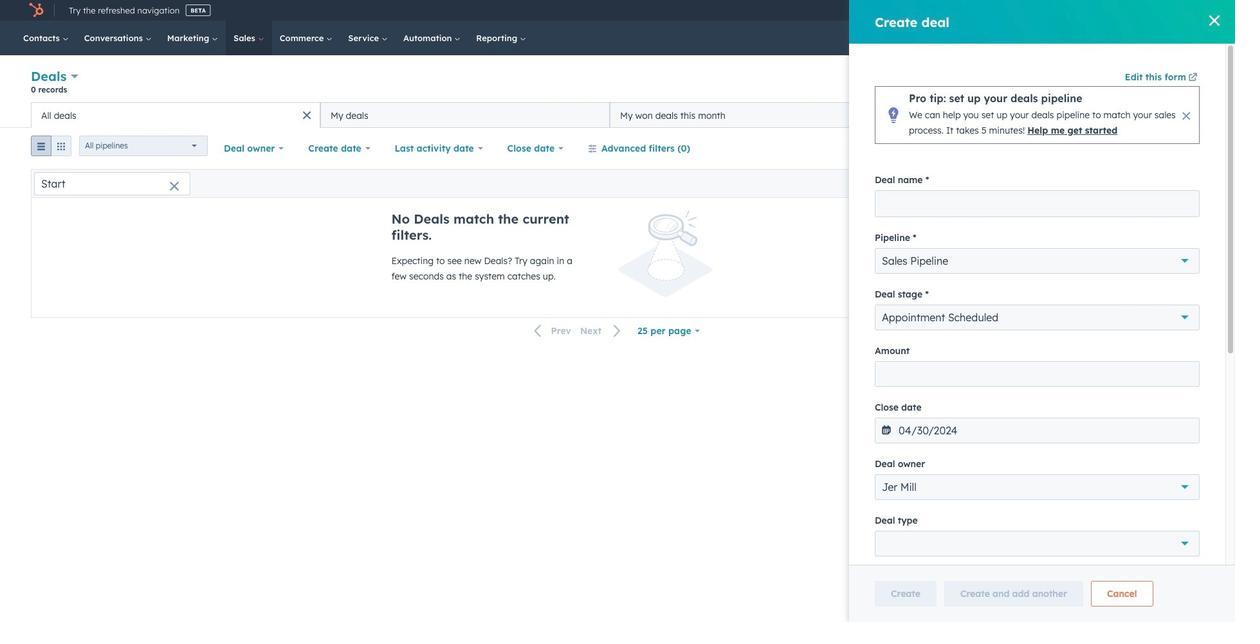 Task type: locate. For each thing, give the bounding box(es) containing it.
banner
[[31, 67, 1205, 102]]

Search name or description search field
[[34, 172, 190, 195]]

group
[[31, 136, 71, 162]]

menu
[[934, 0, 1220, 21]]



Task type: describe. For each thing, give the bounding box(es) containing it.
marketplaces image
[[1028, 6, 1040, 17]]

pagination navigation
[[527, 323, 629, 340]]

Search HubSpot search field
[[1045, 27, 1191, 49]]

jer mill image
[[1126, 5, 1138, 16]]

clear input image
[[169, 182, 180, 192]]



Task type: vqa. For each thing, say whether or not it's contained in the screenshot.
Search image
no



